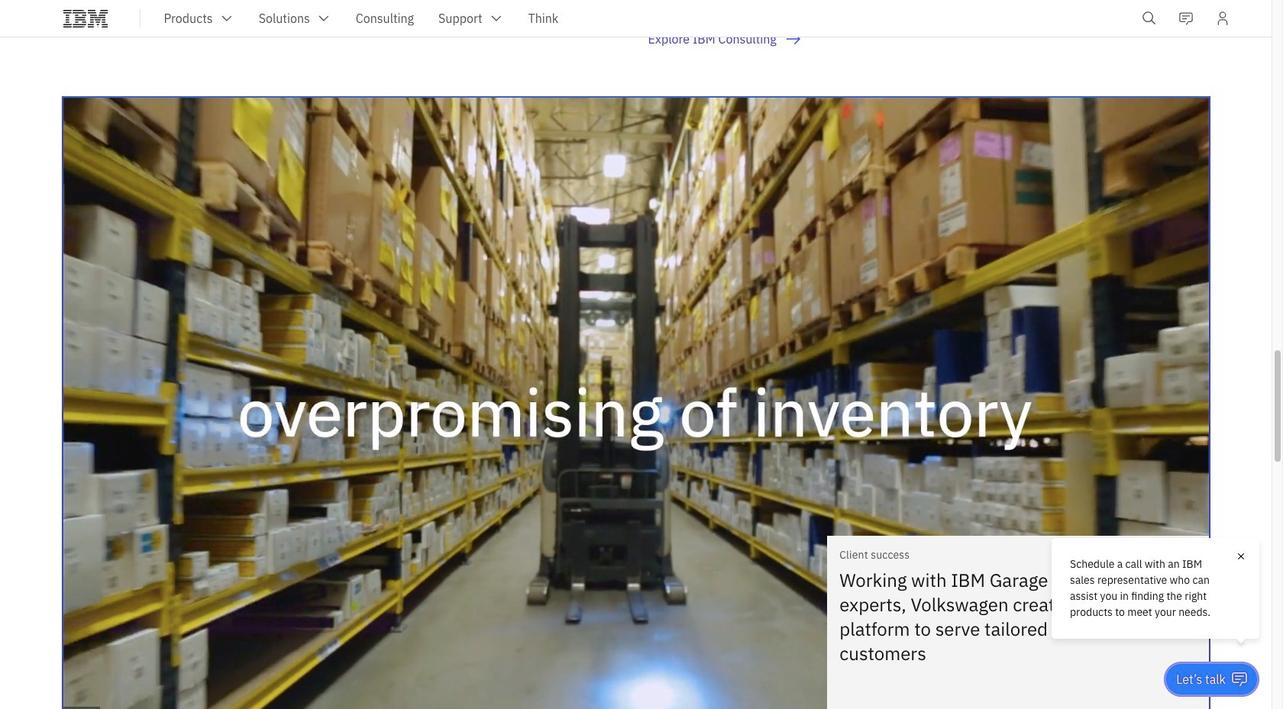 Task type: locate. For each thing, give the bounding box(es) containing it.
close image
[[1236, 551, 1248, 563]]

let's talk element
[[1177, 672, 1226, 688]]



